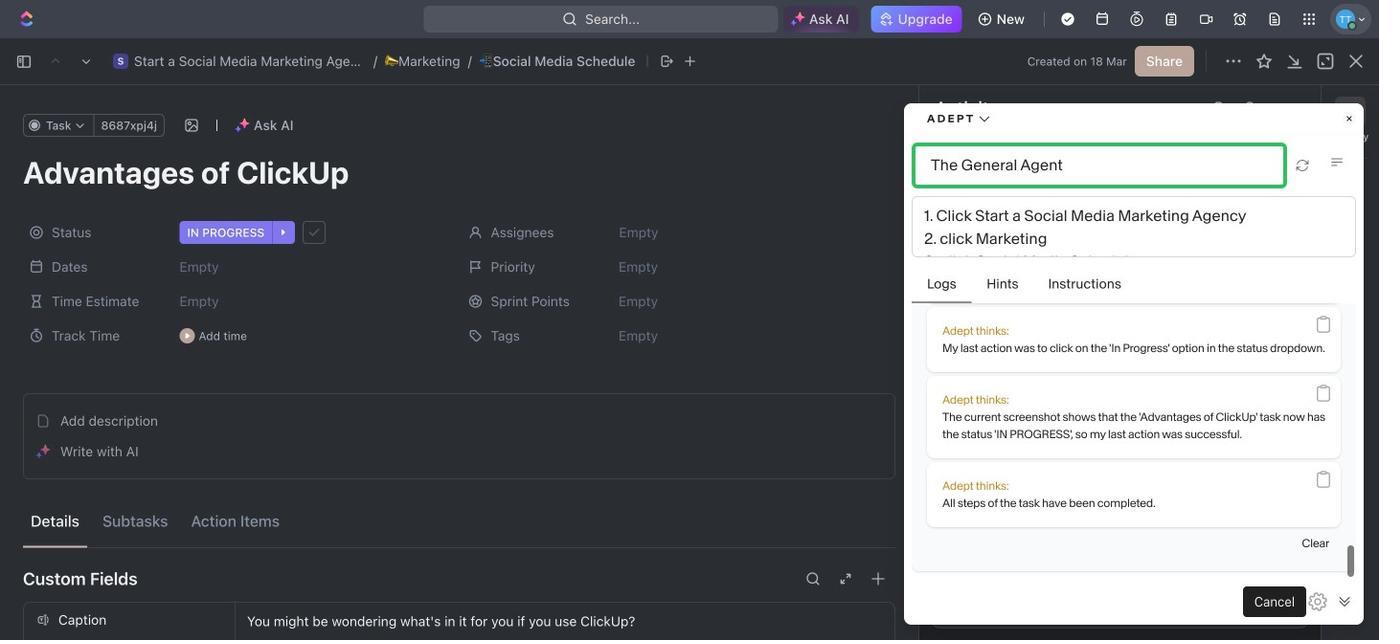 Task type: describe. For each thing, give the bounding box(es) containing it.
Search tasks... text field
[[1176, 183, 1368, 212]]

custom fields element
[[23, 602, 896, 641]]

Edit task name text field
[[23, 154, 896, 191]]

task sidebar navigation tab list
[[1329, 97, 1372, 629]]

drumstick bite image
[[1214, 616, 1225, 628]]

0 vertical spatial start a social media marketing agency, , element
[[113, 54, 128, 69]]



Task type: locate. For each thing, give the bounding box(es) containing it.
tree
[[8, 246, 236, 641]]

1 vertical spatial start a social media marketing agency, , element
[[17, 382, 36, 401]]

team space, , element
[[17, 284, 36, 304]]

sidebar navigation
[[0, 81, 244, 641]]

tree inside sidebar navigation
[[8, 246, 236, 641]]

0 horizontal spatial start a social media marketing agency, , element
[[17, 382, 36, 401]]

start a social media marketing agency, , element
[[113, 54, 128, 69], [17, 382, 36, 401]]

tab list
[[23, 495, 896, 549]]

start a social media marketing agency, , element inside tree
[[17, 382, 36, 401]]

task sidebar content section
[[915, 85, 1321, 641]]

1 horizontal spatial start a social media marketing agency, , element
[[113, 54, 128, 69]]



Task type: vqa. For each thing, say whether or not it's contained in the screenshot.
the top All Apps
no



